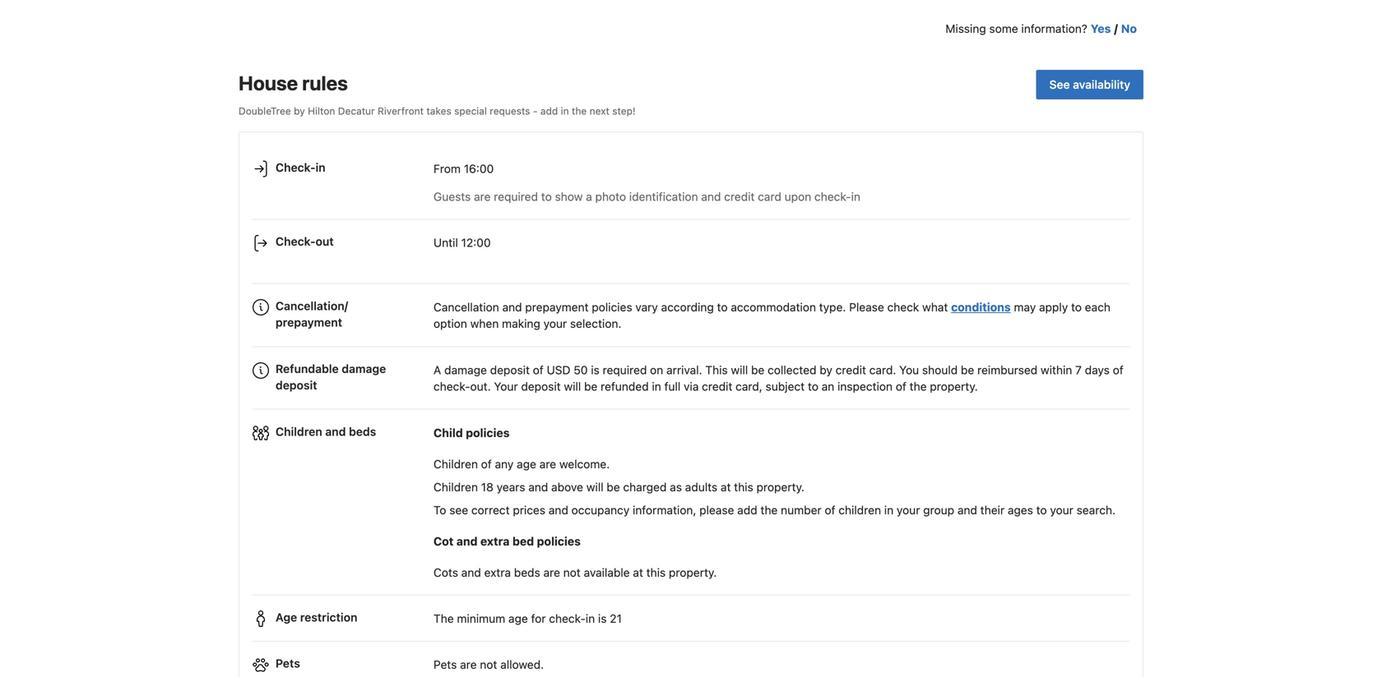 Task type: locate. For each thing, give the bounding box(es) containing it.
required
[[494, 190, 538, 204], [603, 364, 647, 377]]

at right available
[[633, 566, 643, 580]]

0 vertical spatial check-
[[276, 161, 316, 174]]

0 horizontal spatial pets
[[276, 657, 300, 671]]

card
[[758, 190, 782, 204]]

check- down a
[[434, 380, 470, 394]]

prepayment down cancellation/
[[276, 316, 342, 329]]

to inside may apply to each option when making your selection.
[[1071, 301, 1082, 314]]

1 horizontal spatial by
[[820, 364, 833, 377]]

conditions
[[951, 301, 1011, 314]]

0 horizontal spatial beds
[[349, 425, 376, 439]]

in right -
[[561, 105, 569, 117]]

cancellation/ prepayment
[[276, 299, 348, 329]]

this right available
[[646, 566, 666, 580]]

1 vertical spatial prepayment
[[276, 316, 342, 329]]

1 vertical spatial the
[[910, 380, 927, 394]]

1 vertical spatial children
[[434, 458, 478, 471]]

by
[[294, 105, 305, 117], [820, 364, 833, 377]]

children up see
[[434, 481, 478, 494]]

1 vertical spatial check-
[[276, 235, 316, 249]]

hilton
[[308, 105, 335, 117]]

age right the any
[[517, 458, 536, 471]]

0 vertical spatial check-
[[815, 190, 851, 204]]

vary
[[635, 301, 658, 314]]

50
[[574, 364, 588, 377]]

collected
[[768, 364, 817, 377]]

this up please
[[734, 481, 753, 494]]

missing
[[946, 22, 986, 35]]

0 horizontal spatial the
[[572, 105, 587, 117]]

may
[[1014, 301, 1036, 314]]

0 horizontal spatial by
[[294, 105, 305, 117]]

1 horizontal spatial at
[[721, 481, 731, 494]]

1 vertical spatial add
[[737, 504, 758, 517]]

1 vertical spatial age
[[508, 613, 528, 626]]

1 vertical spatial required
[[603, 364, 647, 377]]

0 vertical spatial at
[[721, 481, 731, 494]]

pets down the
[[434, 659, 457, 672]]

doubletree by hilton decatur riverfront takes special requests - add in the next step!
[[239, 105, 636, 117]]

1 vertical spatial beds
[[514, 566, 540, 580]]

riverfront
[[378, 105, 424, 117]]

deposit up your
[[490, 364, 530, 377]]

1 vertical spatial is
[[598, 613, 607, 626]]

the
[[434, 613, 454, 626]]

in down hilton
[[316, 161, 326, 174]]

children for children 18 years and above will be charged as adults at this property.
[[434, 481, 478, 494]]

are down 16:00
[[474, 190, 491, 204]]

see
[[449, 504, 468, 517]]

your right making
[[544, 317, 567, 331]]

0 horizontal spatial your
[[544, 317, 567, 331]]

and up making
[[502, 301, 522, 314]]

welcome.
[[559, 458, 610, 471]]

extra left bed
[[481, 535, 510, 549]]

your left 'search.' at the bottom right of the page
[[1050, 504, 1074, 517]]

1 horizontal spatial required
[[603, 364, 647, 377]]

pets down age
[[276, 657, 300, 671]]

0 horizontal spatial check-
[[434, 380, 470, 394]]

1 check- from the top
[[276, 161, 316, 174]]

rules
[[302, 72, 348, 95]]

to see correct prices and occupancy information, please add the number of children in your group and their ages to your search.
[[434, 504, 1116, 517]]

in left 'full'
[[652, 380, 661, 394]]

property. down the should
[[930, 380, 978, 394]]

0 horizontal spatial damage
[[342, 363, 386, 376]]

0 vertical spatial by
[[294, 105, 305, 117]]

0 vertical spatial add
[[540, 105, 558, 117]]

see availability button
[[1036, 70, 1144, 100]]

not left available
[[563, 566, 581, 580]]

children
[[839, 504, 881, 517]]

1 vertical spatial will
[[564, 380, 581, 394]]

policies up the any
[[466, 426, 510, 440]]

cancellation/
[[276, 299, 348, 313]]

policies up cots and extra beds are not available at this property.
[[537, 535, 581, 549]]

required down 16:00
[[494, 190, 538, 204]]

will up occupancy
[[586, 481, 604, 494]]

please
[[700, 504, 734, 517]]

refundable
[[276, 363, 339, 376]]

check- right for
[[549, 613, 586, 626]]

check-out
[[276, 235, 334, 249]]

availability
[[1073, 78, 1130, 91]]

check-
[[815, 190, 851, 204], [434, 380, 470, 394], [549, 613, 586, 626]]

-
[[533, 105, 538, 117]]

property. down please
[[669, 566, 717, 580]]

yes
[[1091, 22, 1111, 35]]

the inside a damage deposit of usd 50 is required on arrival. this will be collected by credit card. you should be reimbursed within 7 days of check-out. your deposit will be refunded in full via credit card, subject to an inspection of the property.
[[910, 380, 927, 394]]

be right the should
[[961, 364, 974, 377]]

next
[[590, 105, 610, 117]]

of right number
[[825, 504, 836, 517]]

accommodation
[[731, 301, 816, 314]]

7
[[1075, 364, 1082, 377]]

deposit inside "refundable damage deposit"
[[276, 379, 317, 393]]

the
[[572, 105, 587, 117], [910, 380, 927, 394], [761, 504, 778, 517]]

2 horizontal spatial will
[[731, 364, 748, 377]]

at right adults
[[721, 481, 731, 494]]

beds down bed
[[514, 566, 540, 580]]

are
[[474, 190, 491, 204], [539, 458, 556, 471], [543, 566, 560, 580], [460, 659, 477, 672]]

some
[[989, 22, 1018, 35]]

reimbursed
[[978, 364, 1038, 377]]

not left allowed.
[[480, 659, 497, 672]]

by up an
[[820, 364, 833, 377]]

0 vertical spatial not
[[563, 566, 581, 580]]

0 horizontal spatial this
[[646, 566, 666, 580]]

2 horizontal spatial property.
[[930, 380, 978, 394]]

1 vertical spatial at
[[633, 566, 643, 580]]

1 horizontal spatial add
[[737, 504, 758, 517]]

to left each
[[1071, 301, 1082, 314]]

2 horizontal spatial your
[[1050, 504, 1074, 517]]

required inside a damage deposit of usd 50 is required on arrival. this will be collected by credit card. you should be reimbursed within 7 days of check-out. your deposit will be refunded in full via credit card, subject to an inspection of the property.
[[603, 364, 647, 377]]

damage up out.
[[444, 364, 487, 377]]

2 check- from the top
[[276, 235, 316, 249]]

to left an
[[808, 380, 819, 394]]

1 vertical spatial property.
[[757, 481, 805, 494]]

0 vertical spatial property.
[[930, 380, 978, 394]]

beds down "refundable damage deposit"
[[349, 425, 376, 439]]

deposit
[[490, 364, 530, 377], [276, 379, 317, 393], [521, 380, 561, 394]]

age left for
[[508, 613, 528, 626]]

damage inside "refundable damage deposit"
[[342, 363, 386, 376]]

1 vertical spatial not
[[480, 659, 497, 672]]

1 horizontal spatial not
[[563, 566, 581, 580]]

a damage deposit of usd 50 is required on arrival. this will be collected by credit card. you should be reimbursed within 7 days of check-out. your deposit will be refunded in full via credit card, subject to an inspection of the property.
[[434, 364, 1124, 394]]

an
[[822, 380, 835, 394]]

check- up cancellation/
[[276, 235, 316, 249]]

check- down hilton
[[276, 161, 316, 174]]

add right -
[[540, 105, 558, 117]]

credit left card
[[724, 190, 755, 204]]

1 horizontal spatial the
[[761, 504, 778, 517]]

property. up to see correct prices and occupancy information, please add the number of children in your group and their ages to your search. on the bottom of page
[[757, 481, 805, 494]]

of left the any
[[481, 458, 492, 471]]

are down minimum at the bottom of page
[[460, 659, 477, 672]]

2 horizontal spatial the
[[910, 380, 927, 394]]

check-
[[276, 161, 316, 174], [276, 235, 316, 249]]

children down the child
[[434, 458, 478, 471]]

is left 21
[[598, 613, 607, 626]]

damage right refundable
[[342, 363, 386, 376]]

the down you
[[910, 380, 927, 394]]

is inside a damage deposit of usd 50 is required on arrival. this will be collected by credit card. you should be reimbursed within 7 days of check-out. your deposit will be refunded in full via credit card, subject to an inspection of the property.
[[591, 364, 600, 377]]

2 horizontal spatial policies
[[592, 301, 632, 314]]

add right please
[[737, 504, 758, 517]]

any
[[495, 458, 514, 471]]

and right the cot
[[457, 535, 478, 549]]

damage inside a damage deposit of usd 50 is required on arrival. this will be collected by credit card. you should be reimbursed within 7 days of check-out. your deposit will be refunded in full via credit card, subject to an inspection of the property.
[[444, 364, 487, 377]]

1 vertical spatial extra
[[484, 566, 511, 580]]

to
[[541, 190, 552, 204], [717, 301, 728, 314], [1071, 301, 1082, 314], [808, 380, 819, 394], [1036, 504, 1047, 517]]

2 horizontal spatial check-
[[815, 190, 851, 204]]

policies up selection.
[[592, 301, 632, 314]]

at
[[721, 481, 731, 494], [633, 566, 643, 580]]

12:00
[[461, 236, 491, 250]]

from 16:00
[[434, 162, 494, 176]]

and down "refundable damage deposit"
[[325, 425, 346, 439]]

0 vertical spatial extra
[[481, 535, 510, 549]]

extra down cot and extra bed policies
[[484, 566, 511, 580]]

0 vertical spatial is
[[591, 364, 600, 377]]

children down "refundable damage deposit"
[[276, 425, 322, 439]]

refundable damage deposit
[[276, 363, 386, 393]]

the left next
[[572, 105, 587, 117]]

0 vertical spatial this
[[734, 481, 753, 494]]

0 vertical spatial will
[[731, 364, 748, 377]]

2 vertical spatial check-
[[549, 613, 586, 626]]

selection.
[[570, 317, 622, 331]]

will down '50'
[[564, 380, 581, 394]]

doubletree
[[239, 105, 291, 117]]

1 vertical spatial by
[[820, 364, 833, 377]]

the left number
[[761, 504, 778, 517]]

cancellation and prepayment policies vary according to accommodation type. please check what conditions
[[434, 301, 1011, 314]]

your left group
[[897, 504, 920, 517]]

card,
[[736, 380, 763, 394]]

1 horizontal spatial this
[[734, 481, 753, 494]]

prepayment up making
[[525, 301, 589, 314]]

0 horizontal spatial property.
[[669, 566, 717, 580]]

2 vertical spatial credit
[[702, 380, 733, 394]]

in left 21
[[586, 613, 595, 626]]

children for children of any age are welcome.
[[434, 458, 478, 471]]

will up card,
[[731, 364, 748, 377]]

occupancy
[[572, 504, 630, 517]]

prepayment
[[525, 301, 589, 314], [276, 316, 342, 329]]

2 vertical spatial property.
[[669, 566, 717, 580]]

0 horizontal spatial required
[[494, 190, 538, 204]]

2 vertical spatial the
[[761, 504, 778, 517]]

0 vertical spatial prepayment
[[525, 301, 589, 314]]

to
[[434, 504, 446, 517]]

1 vertical spatial check-
[[434, 380, 470, 394]]

deposit for refundable
[[276, 379, 317, 393]]

may apply to each option when making your selection.
[[434, 301, 1111, 331]]

available
[[584, 566, 630, 580]]

required up the refunded
[[603, 364, 647, 377]]

in right upon in the top of the page
[[851, 190, 861, 204]]

0 horizontal spatial will
[[564, 380, 581, 394]]

is right '50'
[[591, 364, 600, 377]]

check- inside a damage deposit of usd 50 is required on arrival. this will be collected by credit card. you should be reimbursed within 7 days of check-out. your deposit will be refunded in full via credit card, subject to an inspection of the property.
[[434, 380, 470, 394]]

0 horizontal spatial policies
[[466, 426, 510, 440]]

0 vertical spatial beds
[[349, 425, 376, 439]]

add
[[540, 105, 558, 117], [737, 504, 758, 517]]

of left usd
[[533, 364, 544, 377]]

0 horizontal spatial add
[[540, 105, 558, 117]]

1 horizontal spatial prepayment
[[525, 301, 589, 314]]

in
[[561, 105, 569, 117], [316, 161, 326, 174], [851, 190, 861, 204], [652, 380, 661, 394], [884, 504, 894, 517], [586, 613, 595, 626]]

out
[[316, 235, 334, 249]]

age restriction
[[276, 611, 357, 625]]

credit up the inspection
[[836, 364, 866, 377]]

credit down this
[[702, 380, 733, 394]]

in right children
[[884, 504, 894, 517]]

policies
[[592, 301, 632, 314], [466, 426, 510, 440], [537, 535, 581, 549]]

by left hilton
[[294, 105, 305, 117]]

0 vertical spatial children
[[276, 425, 322, 439]]

deposit down refundable
[[276, 379, 317, 393]]

extra for beds
[[484, 566, 511, 580]]

2 vertical spatial children
[[434, 481, 478, 494]]

until 12:00
[[434, 236, 491, 250]]

and
[[701, 190, 721, 204], [502, 301, 522, 314], [325, 425, 346, 439], [528, 481, 548, 494], [549, 504, 568, 517], [958, 504, 977, 517], [457, 535, 478, 549], [461, 566, 481, 580]]

usd
[[547, 364, 571, 377]]

1 horizontal spatial damage
[[444, 364, 487, 377]]

18
[[481, 481, 494, 494]]

0 horizontal spatial prepayment
[[276, 316, 342, 329]]

check- right upon in the top of the page
[[815, 190, 851, 204]]

no button
[[1121, 21, 1137, 37]]

and right identification
[[701, 190, 721, 204]]

2 vertical spatial policies
[[537, 535, 581, 549]]

check-in
[[276, 161, 326, 174]]

is
[[591, 364, 600, 377], [598, 613, 607, 626]]

1 horizontal spatial pets
[[434, 659, 457, 672]]

of down you
[[896, 380, 907, 394]]

credit
[[724, 190, 755, 204], [836, 364, 866, 377], [702, 380, 733, 394]]

to right according
[[717, 301, 728, 314]]

of
[[533, 364, 544, 377], [1113, 364, 1124, 377], [896, 380, 907, 394], [481, 458, 492, 471], [825, 504, 836, 517]]

2 vertical spatial will
[[586, 481, 604, 494]]

this
[[734, 481, 753, 494], [646, 566, 666, 580]]

1 vertical spatial policies
[[466, 426, 510, 440]]

1 horizontal spatial beds
[[514, 566, 540, 580]]

child policies
[[434, 426, 510, 440]]



Task type: vqa. For each thing, say whether or not it's contained in the screenshot.
the topmost the the
yes



Task type: describe. For each thing, give the bounding box(es) containing it.
your
[[494, 380, 518, 394]]

1 horizontal spatial property.
[[757, 481, 805, 494]]

option
[[434, 317, 467, 331]]

and left the their
[[958, 504, 977, 517]]

photo
[[595, 190, 626, 204]]

be up card,
[[751, 364, 765, 377]]

pets are not allowed.
[[434, 659, 544, 672]]

cot and extra bed policies
[[434, 535, 581, 549]]

damage for a
[[444, 364, 487, 377]]

the minimum age for check-in is 21
[[434, 613, 622, 626]]

property. inside a damage deposit of usd 50 is required on arrival. this will be collected by credit card. you should be reimbursed within 7 days of check-out. your deposit will be refunded in full via credit card, subject to an inspection of the property.
[[930, 380, 978, 394]]

house rules
[[239, 72, 348, 95]]

cancellation
[[434, 301, 499, 314]]

your inside may apply to each option when making your selection.
[[544, 317, 567, 331]]

adults
[[685, 481, 718, 494]]

children of any age are welcome.
[[434, 458, 610, 471]]

and up prices
[[528, 481, 548, 494]]

show
[[555, 190, 583, 204]]

check- for in
[[276, 161, 316, 174]]

step!
[[612, 105, 636, 117]]

1 horizontal spatial check-
[[549, 613, 586, 626]]

pets for pets are not allowed.
[[434, 659, 457, 672]]

prices
[[513, 504, 546, 517]]

should
[[922, 364, 958, 377]]

deposit down usd
[[521, 380, 561, 394]]

see
[[1050, 78, 1070, 91]]

via
[[684, 380, 699, 394]]

1 vertical spatial this
[[646, 566, 666, 580]]

restriction
[[300, 611, 357, 625]]

upon
[[785, 190, 811, 204]]

above
[[551, 481, 583, 494]]

deposit for a
[[490, 364, 530, 377]]

yes button
[[1091, 21, 1111, 37]]

age
[[276, 611, 297, 625]]

inspection
[[838, 380, 893, 394]]

decatur
[[338, 105, 375, 117]]

be down '50'
[[584, 380, 598, 394]]

a
[[586, 190, 592, 204]]

and right cots
[[461, 566, 481, 580]]

missing some information? yes / no
[[946, 22, 1137, 35]]

takes
[[427, 105, 452, 117]]

0 vertical spatial the
[[572, 105, 587, 117]]

making
[[502, 317, 540, 331]]

check
[[887, 301, 919, 314]]

apply
[[1039, 301, 1068, 314]]

within
[[1041, 364, 1072, 377]]

16:00
[[464, 162, 494, 176]]

to left show
[[541, 190, 552, 204]]

be up occupancy
[[607, 481, 620, 494]]

as
[[670, 481, 682, 494]]

according
[[661, 301, 714, 314]]

for
[[531, 613, 546, 626]]

type.
[[819, 301, 846, 314]]

on
[[650, 364, 663, 377]]

years
[[497, 481, 525, 494]]

allowed.
[[500, 659, 544, 672]]

out.
[[470, 380, 491, 394]]

children for children and beds
[[276, 425, 322, 439]]

what
[[922, 301, 948, 314]]

to inside a damage deposit of usd 50 is required on arrival. this will be collected by credit card. you should be reimbursed within 7 days of check-out. your deposit will be refunded in full via credit card, subject to an inspection of the property.
[[808, 380, 819, 394]]

21
[[610, 613, 622, 626]]

child
[[434, 426, 463, 440]]

0 horizontal spatial at
[[633, 566, 643, 580]]

cots
[[434, 566, 458, 580]]

ages
[[1008, 504, 1033, 517]]

1 horizontal spatial will
[[586, 481, 604, 494]]

extra for bed
[[481, 535, 510, 549]]

1 horizontal spatial your
[[897, 504, 920, 517]]

is for 21
[[598, 613, 607, 626]]

each
[[1085, 301, 1111, 314]]

search.
[[1077, 504, 1116, 517]]

full
[[664, 380, 681, 394]]

0 vertical spatial credit
[[724, 190, 755, 204]]

pets for pets
[[276, 657, 300, 671]]

in inside a damage deposit of usd 50 is required on arrival. this will be collected by credit card. you should be reimbursed within 7 days of check-out. your deposit will be refunded in full via credit card, subject to an inspection of the property.
[[652, 380, 661, 394]]

/
[[1114, 22, 1118, 35]]

prepayment inside cancellation/ prepayment
[[276, 316, 342, 329]]

children 18 years and above will be charged as adults at this property.
[[434, 481, 805, 494]]

by inside a damage deposit of usd 50 is required on arrival. this will be collected by credit card. you should be reimbursed within 7 days of check-out. your deposit will be refunded in full via credit card, subject to an inspection of the property.
[[820, 364, 833, 377]]

0 horizontal spatial not
[[480, 659, 497, 672]]

0 vertical spatial required
[[494, 190, 538, 204]]

group
[[923, 504, 955, 517]]

you
[[899, 364, 919, 377]]

of right days
[[1113, 364, 1124, 377]]

are up for
[[543, 566, 560, 580]]

days
[[1085, 364, 1110, 377]]

minimum
[[457, 613, 505, 626]]

0 vertical spatial age
[[517, 458, 536, 471]]

1 horizontal spatial policies
[[537, 535, 581, 549]]

number
[[781, 504, 822, 517]]

0 vertical spatial policies
[[592, 301, 632, 314]]

when
[[470, 317, 499, 331]]

damage for refundable
[[342, 363, 386, 376]]

correct
[[471, 504, 510, 517]]

children and beds
[[276, 425, 376, 439]]

is for required
[[591, 364, 600, 377]]

check- for out
[[276, 235, 316, 249]]

are up above on the left of page
[[539, 458, 556, 471]]

see availability
[[1050, 78, 1130, 91]]

guests
[[434, 190, 471, 204]]

arrival.
[[667, 364, 702, 377]]

cots and extra beds are not available at this property.
[[434, 566, 717, 580]]

house
[[239, 72, 298, 95]]

to right ages
[[1036, 504, 1047, 517]]

refunded
[[601, 380, 649, 394]]

1 vertical spatial credit
[[836, 364, 866, 377]]

information?
[[1021, 22, 1088, 35]]

and down above on the left of page
[[549, 504, 568, 517]]

information,
[[633, 504, 696, 517]]

no
[[1121, 22, 1137, 35]]

until
[[434, 236, 458, 250]]

bed
[[513, 535, 534, 549]]



